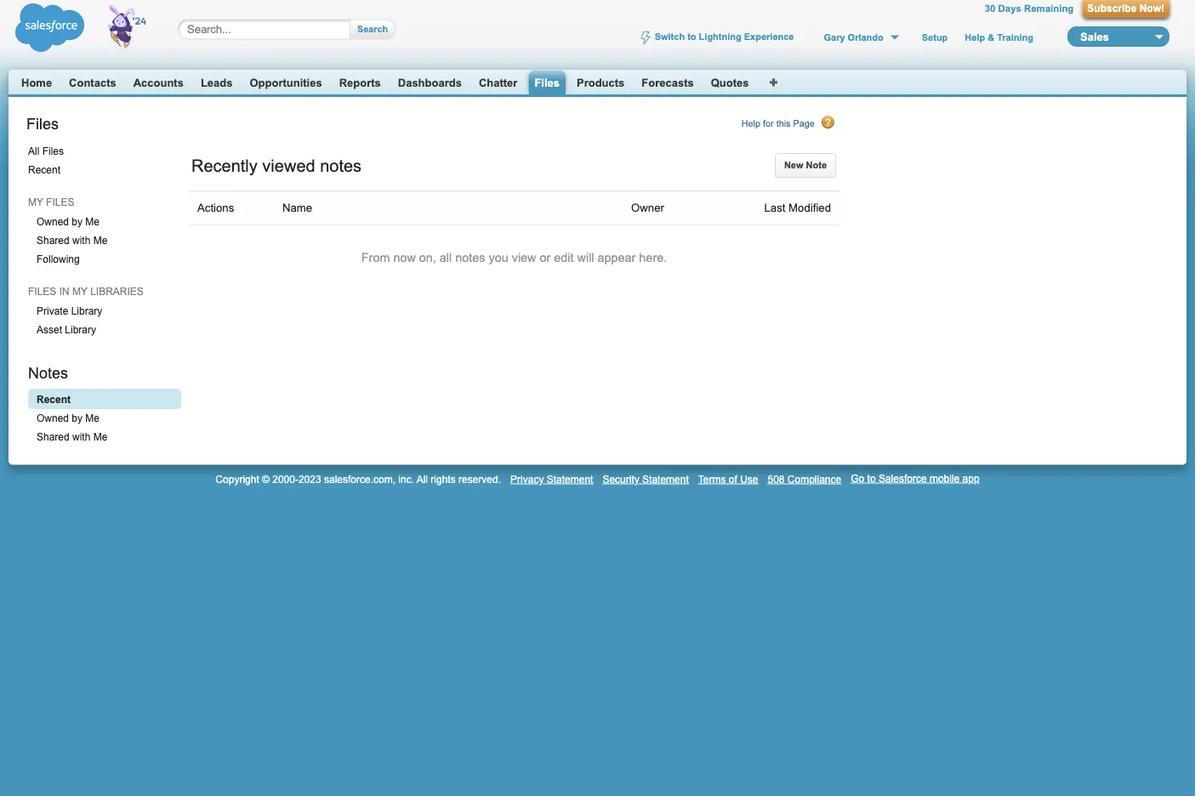 Task type: describe. For each thing, give the bounding box(es) containing it.
leads
[[201, 76, 233, 89]]

days
[[999, 3, 1022, 14]]

appear
[[598, 251, 636, 265]]

remaining
[[1024, 3, 1074, 14]]

now
[[393, 251, 416, 265]]

for
[[763, 118, 774, 129]]

1 vertical spatial library
[[65, 324, 96, 336]]

&
[[988, 32, 995, 43]]

view
[[512, 251, 536, 265]]

all files recent
[[28, 145, 64, 176]]

opportunities
[[250, 76, 322, 89]]

30 days remaining link
[[985, 3, 1074, 14]]

1 vertical spatial notes
[[455, 251, 485, 265]]

shared inside my files owned by me shared with me following
[[37, 235, 70, 246]]

private
[[37, 305, 68, 317]]

help for help for this page
[[742, 118, 761, 129]]

accounts
[[133, 76, 184, 89]]

following
[[37, 253, 80, 265]]

recent inside "all files recent"
[[28, 164, 60, 176]]

30
[[985, 3, 996, 14]]

use
[[740, 473, 759, 485]]

new
[[784, 160, 804, 170]]

files inside files in my libraries private library asset library
[[28, 286, 56, 297]]

1 vertical spatial recent link
[[28, 389, 181, 409]]

setup link
[[922, 32, 948, 43]]

opportunities link
[[250, 76, 322, 89]]

viewed
[[262, 156, 315, 175]]

copyright
[[216, 473, 259, 485]]

recent owned by me shared with me
[[37, 394, 108, 443]]

©
[[262, 473, 270, 485]]

help for this page link
[[742, 116, 836, 129]]

gary orlando
[[824, 32, 884, 43]]

terms of use link
[[698, 473, 759, 485]]

training
[[997, 32, 1034, 43]]

switch to lightning experience
[[655, 32, 794, 43]]

my files link
[[20, 191, 181, 212]]

will
[[577, 251, 594, 265]]

recent inside 'recent owned by me shared with me'
[[37, 394, 71, 405]]

owned inside my files owned by me shared with me following
[[37, 216, 69, 228]]

of
[[729, 473, 738, 485]]

statement for privacy statement
[[547, 473, 593, 485]]

you
[[489, 251, 509, 265]]

my inside files in my libraries private library asset library
[[72, 286, 87, 297]]

recently viewed notes
[[191, 156, 362, 175]]

or
[[540, 251, 551, 265]]

go to salesforce mobile app link
[[851, 472, 980, 484]]

quotes link
[[711, 76, 749, 89]]

actions
[[197, 202, 234, 214]]

compliance
[[788, 473, 842, 485]]

508 compliance link
[[768, 473, 842, 485]]

in
[[59, 286, 69, 297]]

files inside my files owned by me shared with me following
[[46, 196, 74, 208]]

help & training
[[965, 32, 1034, 43]]

chatter
[[479, 76, 518, 89]]

terms
[[698, 473, 726, 485]]

edit
[[554, 251, 574, 265]]

forecasts
[[642, 76, 694, 89]]

last
[[764, 202, 786, 214]]

to for go
[[867, 472, 876, 484]]

help for this page
[[742, 118, 815, 129]]

privacy statement
[[511, 473, 593, 485]]

0 vertical spatial recent link
[[20, 159, 181, 179]]

Search... text field
[[187, 23, 334, 36]]

asset library link
[[28, 319, 181, 339]]

0 horizontal spatial notes
[[320, 156, 362, 175]]

reports
[[339, 76, 381, 89]]

gary
[[824, 32, 845, 43]]

setup
[[922, 32, 948, 43]]

quotes
[[711, 76, 749, 89]]

orlando
[[848, 32, 884, 43]]

go
[[851, 472, 865, 484]]

contacts
[[69, 76, 116, 89]]

help for help & training
[[965, 32, 985, 43]]

home
[[21, 76, 52, 89]]

private library link
[[28, 300, 181, 321]]

new note
[[784, 160, 827, 170]]

all inside "all files recent"
[[28, 145, 39, 157]]

2000-
[[272, 473, 299, 485]]

mobile
[[930, 472, 960, 484]]

libraries
[[90, 286, 144, 297]]

2 owned by me link from the top
[[28, 407, 181, 428]]

new note button
[[775, 153, 836, 178]]

sales
[[1081, 30, 1109, 43]]

my inside my files owned by me shared with me following
[[28, 196, 43, 208]]

security statement
[[603, 473, 689, 485]]

recently
[[191, 156, 258, 175]]

help & training link
[[965, 32, 1034, 43]]

2023
[[299, 473, 321, 485]]

note
[[806, 160, 827, 170]]

508
[[768, 473, 785, 485]]

privacy
[[511, 473, 544, 485]]

0 vertical spatial library
[[71, 305, 102, 317]]

chatter link
[[479, 76, 518, 89]]



Task type: locate. For each thing, give the bounding box(es) containing it.
help left for
[[742, 118, 761, 129]]

app
[[963, 472, 980, 484]]

asset
[[37, 324, 62, 336]]

0 horizontal spatial help
[[742, 118, 761, 129]]

0 vertical spatial my
[[28, 196, 43, 208]]

shared inside 'recent owned by me shared with me'
[[37, 431, 70, 443]]

1 horizontal spatial all
[[417, 473, 428, 485]]

privacy statement link
[[511, 473, 593, 485]]

library down private library link
[[65, 324, 96, 336]]

1 shared from the top
[[37, 235, 70, 246]]

1 vertical spatial all
[[417, 473, 428, 485]]

1 vertical spatial files
[[26, 115, 59, 132]]

shared down notes
[[37, 431, 70, 443]]

1 horizontal spatial to
[[867, 472, 876, 484]]

library
[[71, 305, 102, 317], [65, 324, 96, 336]]

notes right all
[[455, 251, 485, 265]]

all files link
[[20, 140, 181, 161]]

to inside "link"
[[688, 32, 696, 43]]

owned by me link down notes
[[28, 407, 181, 428]]

home link
[[21, 76, 52, 89]]

from
[[361, 251, 390, 265]]

products link
[[577, 76, 625, 89]]

dashboards link
[[398, 76, 462, 89]]

1 shared with me link from the top
[[28, 230, 181, 250]]

0 horizontal spatial to
[[688, 32, 696, 43]]

1 by from the top
[[72, 216, 83, 228]]

help for this page (new window) image
[[822, 116, 836, 129]]

on,
[[419, 251, 436, 265]]

recent
[[28, 164, 60, 176], [37, 394, 71, 405]]

contacts link
[[69, 76, 116, 89]]

files right chatter link
[[535, 76, 560, 89]]

0 vertical spatial files
[[46, 196, 74, 208]]

security statement link
[[603, 473, 689, 485]]

1 horizontal spatial my
[[72, 286, 87, 297]]

my files owned by me shared with me following
[[28, 196, 108, 265]]

recent link up my files link
[[20, 159, 181, 179]]

library down the files in my libraries link on the top left of page
[[71, 305, 102, 317]]

1 vertical spatial help
[[742, 118, 761, 129]]

files down "all files recent"
[[46, 196, 74, 208]]

salesforce.com,
[[324, 473, 396, 485]]

2 shared from the top
[[37, 431, 70, 443]]

owned
[[37, 216, 69, 228], [37, 413, 69, 424]]

1 vertical spatial owned by me link
[[28, 407, 181, 428]]

recent link down notes
[[28, 389, 181, 409]]

2 shared with me link from the top
[[28, 426, 181, 447]]

None button
[[1083, 0, 1170, 18], [351, 19, 388, 40], [1083, 0, 1170, 18], [351, 19, 388, 40]]

by inside my files owned by me shared with me following
[[72, 216, 83, 228]]

files up "all files recent"
[[26, 115, 59, 132]]

0 vertical spatial by
[[72, 216, 83, 228]]

1 vertical spatial shared with me link
[[28, 426, 181, 447]]

None search field
[[160, 0, 408, 59]]

reserved.
[[459, 473, 501, 485]]

go to salesforce mobile app
[[851, 472, 980, 484]]

0 vertical spatial recent
[[28, 164, 60, 176]]

1 vertical spatial with
[[72, 431, 91, 443]]

owned down notes
[[37, 413, 69, 424]]

statement
[[547, 473, 593, 485], [642, 473, 689, 485]]

0 vertical spatial help
[[965, 32, 985, 43]]

help
[[965, 32, 985, 43], [742, 118, 761, 129]]

owned up following
[[37, 216, 69, 228]]

leads link
[[201, 76, 233, 89]]

from now on, all notes you view or edit will appear here.
[[361, 251, 667, 265]]

lightning
[[699, 32, 742, 43]]

1 vertical spatial to
[[867, 472, 876, 484]]

1 vertical spatial files
[[28, 286, 56, 297]]

forecasts link
[[642, 76, 694, 89]]

this
[[776, 118, 791, 129]]

2 owned from the top
[[37, 413, 69, 424]]

my right in
[[72, 286, 87, 297]]

statement right the privacy at the bottom left of the page
[[547, 473, 593, 485]]

recent down notes
[[37, 394, 71, 405]]

0 vertical spatial owned by me link
[[28, 211, 181, 231]]

accounts link
[[133, 76, 184, 89]]

2 with from the top
[[72, 431, 91, 443]]

0 horizontal spatial all
[[28, 145, 39, 157]]

files up private at the left of the page
[[28, 286, 56, 297]]

notes
[[28, 364, 68, 382]]

1 horizontal spatial notes
[[455, 251, 485, 265]]

me
[[85, 216, 100, 228], [93, 235, 108, 246], [85, 413, 100, 424], [93, 431, 108, 443]]

salesforce
[[879, 472, 927, 484]]

owned inside 'recent owned by me shared with me'
[[37, 413, 69, 424]]

dashboards
[[398, 76, 462, 89]]

with inside my files owned by me shared with me following
[[72, 235, 91, 246]]

0 vertical spatial shared
[[37, 235, 70, 246]]

0 vertical spatial with
[[72, 235, 91, 246]]

2 vertical spatial files
[[42, 145, 64, 157]]

30 days remaining
[[985, 3, 1074, 14]]

files link
[[535, 76, 560, 90]]

name
[[282, 202, 312, 214]]

here.
[[639, 251, 667, 265]]

shared
[[37, 235, 70, 246], [37, 431, 70, 443]]

recent down all files link
[[28, 164, 60, 176]]

recent link
[[20, 159, 181, 179], [28, 389, 181, 409]]

terms of use
[[698, 473, 759, 485]]

notes right viewed
[[320, 156, 362, 175]]

notes
[[320, 156, 362, 175], [455, 251, 485, 265]]

files in my libraries link
[[20, 281, 181, 301]]

by inside 'recent owned by me shared with me'
[[72, 413, 83, 424]]

security
[[603, 473, 640, 485]]

to right switch
[[688, 32, 696, 43]]

1 vertical spatial by
[[72, 413, 83, 424]]

1 vertical spatial recent
[[37, 394, 71, 405]]

owner
[[631, 202, 664, 214]]

owned by me link up following link
[[28, 211, 181, 231]]

salesforce.com image
[[11, 0, 160, 55]]

to for switch
[[688, 32, 696, 43]]

1 vertical spatial shared
[[37, 431, 70, 443]]

my down "all files recent"
[[28, 196, 43, 208]]

inc.
[[398, 473, 414, 485]]

copyright © 2000-2023 salesforce.com, inc. all rights reserved.
[[216, 473, 501, 485]]

1 owned by me link from the top
[[28, 211, 181, 231]]

1 horizontal spatial statement
[[642, 473, 689, 485]]

all tabs image
[[769, 76, 779, 86]]

switch
[[655, 32, 685, 43]]

1 vertical spatial owned
[[37, 413, 69, 424]]

files up my files link
[[42, 145, 64, 157]]

0 horizontal spatial my
[[28, 196, 43, 208]]

reports link
[[339, 76, 381, 89]]

by
[[72, 216, 83, 228], [72, 413, 83, 424]]

0 vertical spatial to
[[688, 32, 696, 43]]

help left &
[[965, 32, 985, 43]]

files
[[535, 76, 560, 89], [26, 115, 59, 132], [42, 145, 64, 157]]

following link
[[28, 248, 181, 269]]

with
[[72, 235, 91, 246], [72, 431, 91, 443]]

to
[[688, 32, 696, 43], [867, 472, 876, 484]]

1 with from the top
[[72, 235, 91, 246]]

modified
[[789, 202, 831, 214]]

0 vertical spatial notes
[[320, 156, 362, 175]]

0 horizontal spatial statement
[[547, 473, 593, 485]]

all right inc.
[[417, 473, 428, 485]]

all down home link
[[28, 145, 39, 157]]

switch to lightning experience link
[[640, 31, 794, 45]]

rights
[[431, 473, 456, 485]]

files inside "all files recent"
[[42, 145, 64, 157]]

last modified
[[764, 202, 831, 214]]

page
[[793, 118, 815, 129]]

statement for security statement
[[642, 473, 689, 485]]

2 statement from the left
[[642, 473, 689, 485]]

0 vertical spatial owned
[[37, 216, 69, 228]]

to right go
[[867, 472, 876, 484]]

experience
[[744, 32, 794, 43]]

2 by from the top
[[72, 413, 83, 424]]

0 vertical spatial all
[[28, 145, 39, 157]]

1 horizontal spatial help
[[965, 32, 985, 43]]

all
[[28, 145, 39, 157], [417, 473, 428, 485]]

1 owned from the top
[[37, 216, 69, 228]]

0 vertical spatial files
[[535, 76, 560, 89]]

shared up following
[[37, 235, 70, 246]]

1 statement from the left
[[547, 473, 593, 485]]

with inside 'recent owned by me shared with me'
[[72, 431, 91, 443]]

0 vertical spatial shared with me link
[[28, 230, 181, 250]]

1 vertical spatial my
[[72, 286, 87, 297]]

products
[[577, 76, 625, 89]]

statement right security
[[642, 473, 689, 485]]



Task type: vqa. For each thing, say whether or not it's contained in the screenshot.
Shared With Me link to the bottom
yes



